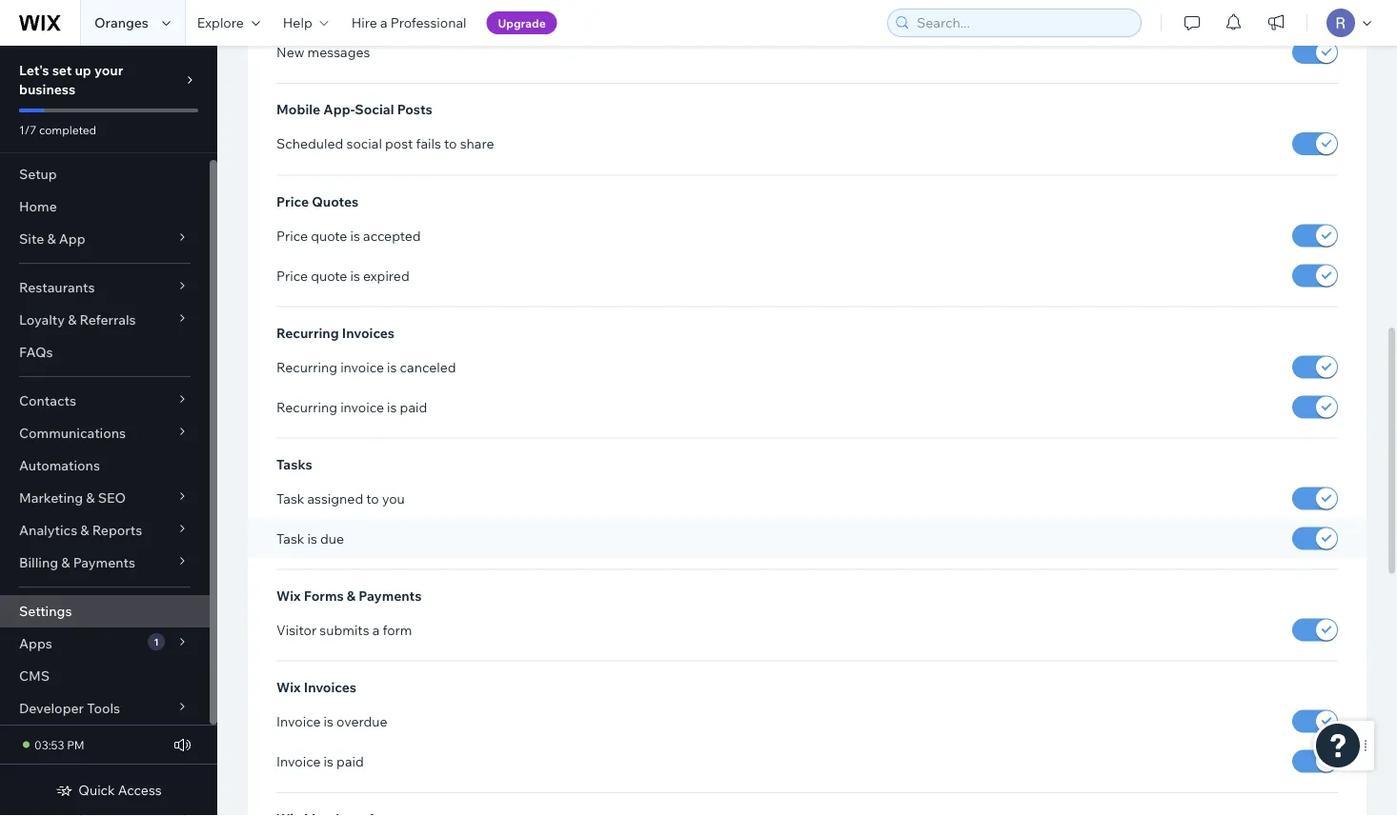 Task type: vqa. For each thing, say whether or not it's contained in the screenshot.
'both'
no



Task type: describe. For each thing, give the bounding box(es) containing it.
price quote is expired
[[276, 267, 410, 284]]

quote for accepted
[[311, 227, 347, 244]]

oranges
[[94, 14, 149, 31]]

task for task assigned to you
[[276, 490, 304, 507]]

developer tools button
[[0, 693, 210, 725]]

due
[[320, 530, 344, 547]]

business
[[19, 81, 75, 98]]

analytics & reports button
[[0, 515, 210, 547]]

03:53 pm
[[34, 738, 85, 752]]

submits
[[320, 622, 369, 639]]

setup
[[19, 166, 57, 183]]

0 horizontal spatial paid
[[337, 754, 364, 770]]

recurring invoices
[[276, 324, 394, 341]]

apps
[[19, 636, 52, 652]]

scheduled
[[276, 136, 343, 152]]

site
[[19, 231, 44, 247]]

& for marketing
[[86, 490, 95, 507]]

completed
[[39, 122, 96, 137]]

invoice for canceled
[[340, 359, 384, 375]]

you
[[382, 490, 405, 507]]

home link
[[0, 191, 210, 223]]

hire a professional
[[351, 14, 466, 31]]

home
[[19, 198, 57, 215]]

accepted
[[363, 227, 421, 244]]

help button
[[271, 0, 340, 46]]

social
[[355, 101, 394, 118]]

site & app
[[19, 231, 85, 247]]

cms link
[[0, 660, 210, 693]]

wix for wix forms & payments
[[276, 588, 301, 604]]

payments inside dropdown button
[[73, 555, 135, 571]]

set
[[52, 62, 72, 79]]

your
[[94, 62, 123, 79]]

wix invoices
[[276, 679, 356, 696]]

canceled
[[400, 359, 456, 375]]

1 horizontal spatial payments
[[359, 588, 422, 604]]

invoice is paid
[[276, 754, 364, 770]]

contacts button
[[0, 385, 210, 417]]

site & app button
[[0, 223, 210, 255]]

recurring for recurring invoices
[[276, 324, 339, 341]]

Search... field
[[911, 10, 1135, 36]]

upgrade
[[498, 16, 546, 30]]

quick access button
[[56, 782, 162, 800]]

recurring for recurring invoice is paid
[[276, 399, 337, 415]]

invoices for wix invoices
[[304, 679, 356, 696]]

wix for wix invoices
[[276, 679, 301, 696]]

marketing & seo button
[[0, 482, 210, 515]]

developer tools
[[19, 700, 120, 717]]

is left canceled
[[387, 359, 397, 375]]

is left the accepted
[[350, 227, 360, 244]]

faqs link
[[0, 336, 210, 369]]

loyalty & referrals
[[19, 312, 136, 328]]

1/7
[[19, 122, 36, 137]]

price for price quote is expired
[[276, 267, 308, 284]]

app-
[[323, 101, 355, 118]]

post
[[385, 136, 413, 152]]

quick
[[78, 782, 115, 799]]

quotes
[[312, 193, 359, 209]]

help
[[283, 14, 312, 31]]

expired
[[363, 267, 410, 284]]

new
[[276, 44, 304, 61]]

scheduled social post fails to share
[[276, 136, 494, 152]]

mobile app-social posts
[[276, 101, 432, 118]]

hire a professional link
[[340, 0, 478, 46]]

overdue
[[337, 713, 388, 730]]

& for site
[[47, 231, 56, 247]]

developer
[[19, 700, 84, 717]]

invoice for invoice is paid
[[276, 754, 321, 770]]

tools
[[87, 700, 120, 717]]

form
[[383, 622, 412, 639]]

1
[[154, 636, 159, 648]]

is left the due
[[307, 530, 317, 547]]



Task type: locate. For each thing, give the bounding box(es) containing it.
price for price quote is accepted
[[276, 227, 308, 244]]

2 vertical spatial price
[[276, 267, 308, 284]]

setup link
[[0, 158, 210, 191]]

1 wix from the top
[[276, 588, 301, 604]]

1 vertical spatial to
[[366, 490, 379, 507]]

paid
[[400, 399, 427, 415], [337, 754, 364, 770]]

2 invoice from the top
[[340, 399, 384, 415]]

recurring invoice is paid
[[276, 399, 427, 415]]

task down tasks
[[276, 490, 304, 507]]

0 vertical spatial to
[[444, 136, 457, 152]]

recurring down price quote is expired at the top
[[276, 324, 339, 341]]

& inside popup button
[[86, 490, 95, 507]]

& right billing
[[61, 555, 70, 571]]

1 horizontal spatial paid
[[400, 399, 427, 415]]

a left form
[[372, 622, 380, 639]]

2 invoice from the top
[[276, 754, 321, 770]]

price quotes
[[276, 193, 359, 209]]

0 vertical spatial paid
[[400, 399, 427, 415]]

to right fails
[[444, 136, 457, 152]]

wix forms & payments
[[276, 588, 422, 604]]

invoices up the recurring invoice is canceled
[[342, 324, 394, 341]]

2 task from the top
[[276, 530, 304, 547]]

communications
[[19, 425, 126, 442]]

1 vertical spatial paid
[[337, 754, 364, 770]]

access
[[118, 782, 162, 799]]

recurring up tasks
[[276, 399, 337, 415]]

quote for expired
[[311, 267, 347, 284]]

& left seo
[[86, 490, 95, 507]]

0 horizontal spatial payments
[[73, 555, 135, 571]]

price down 'price quotes'
[[276, 227, 308, 244]]

0 vertical spatial task
[[276, 490, 304, 507]]

2 price from the top
[[276, 227, 308, 244]]

posts
[[397, 101, 432, 118]]

price for price quotes
[[276, 193, 309, 209]]

marketing
[[19, 490, 83, 507]]

settings
[[19, 603, 72, 620]]

quote
[[311, 227, 347, 244], [311, 267, 347, 284]]

communications button
[[0, 417, 210, 450]]

messages
[[307, 44, 370, 61]]

1 vertical spatial price
[[276, 227, 308, 244]]

2 recurring from the top
[[276, 359, 337, 375]]

settings link
[[0, 596, 210, 628]]

task assigned to you
[[276, 490, 405, 507]]

payments down the analytics & reports dropdown button at the bottom left of page
[[73, 555, 135, 571]]

1 price from the top
[[276, 193, 309, 209]]

explore
[[197, 14, 244, 31]]

recurring invoice is canceled
[[276, 359, 456, 375]]

1 vertical spatial task
[[276, 530, 304, 547]]

2 vertical spatial recurring
[[276, 399, 337, 415]]

& right loyalty
[[68, 312, 77, 328]]

1 invoice from the top
[[340, 359, 384, 375]]

& left reports
[[80, 522, 89, 539]]

1 vertical spatial wix
[[276, 679, 301, 696]]

task is due
[[276, 530, 344, 547]]

payments up form
[[359, 588, 422, 604]]

1 vertical spatial a
[[372, 622, 380, 639]]

assigned
[[307, 490, 363, 507]]

1 horizontal spatial to
[[444, 136, 457, 152]]

& right forms
[[347, 588, 356, 604]]

invoice down the recurring invoice is canceled
[[340, 399, 384, 415]]

1 vertical spatial invoice
[[276, 754, 321, 770]]

marketing & seo
[[19, 490, 126, 507]]

0 vertical spatial wix
[[276, 588, 301, 604]]

to left 'you' on the bottom of page
[[366, 490, 379, 507]]

2 quote from the top
[[311, 267, 347, 284]]

recurring
[[276, 324, 339, 341], [276, 359, 337, 375], [276, 399, 337, 415]]

hire
[[351, 14, 377, 31]]

price left quotes at the left top of page
[[276, 193, 309, 209]]

1 vertical spatial recurring
[[276, 359, 337, 375]]

tasks
[[276, 456, 312, 473]]

is down invoice is overdue
[[324, 754, 334, 770]]

& for billing
[[61, 555, 70, 571]]

1 quote from the top
[[311, 227, 347, 244]]

invoice down wix invoices
[[276, 713, 321, 730]]

3 recurring from the top
[[276, 399, 337, 415]]

restaurants button
[[0, 272, 210, 304]]

wix up invoice is overdue
[[276, 679, 301, 696]]

paid down overdue
[[337, 754, 364, 770]]

a
[[380, 14, 387, 31], [372, 622, 380, 639]]

upgrade button
[[486, 11, 557, 34]]

0 vertical spatial invoice
[[276, 713, 321, 730]]

loyalty
[[19, 312, 65, 328]]

task for task is due
[[276, 530, 304, 547]]

faqs
[[19, 344, 53, 361]]

0 vertical spatial invoice
[[340, 359, 384, 375]]

wix
[[276, 588, 301, 604], [276, 679, 301, 696]]

quick access
[[78, 782, 162, 799]]

2 wix from the top
[[276, 679, 301, 696]]

price down price quote is accepted
[[276, 267, 308, 284]]

task
[[276, 490, 304, 507], [276, 530, 304, 547]]

automations link
[[0, 450, 210, 482]]

0 vertical spatial quote
[[311, 227, 347, 244]]

cms
[[19, 668, 50, 685]]

quote down price quote is accepted
[[311, 267, 347, 284]]

sidebar element
[[0, 46, 217, 817]]

analytics
[[19, 522, 77, 539]]

1 task from the top
[[276, 490, 304, 507]]

&
[[47, 231, 56, 247], [68, 312, 77, 328], [86, 490, 95, 507], [80, 522, 89, 539], [61, 555, 70, 571], [347, 588, 356, 604]]

invoice for paid
[[340, 399, 384, 415]]

seo
[[98, 490, 126, 507]]

task left the due
[[276, 530, 304, 547]]

0 vertical spatial a
[[380, 14, 387, 31]]

fails
[[416, 136, 441, 152]]

analytics & reports
[[19, 522, 142, 539]]

loyalty & referrals button
[[0, 304, 210, 336]]

is left overdue
[[324, 713, 334, 730]]

payments
[[73, 555, 135, 571], [359, 588, 422, 604]]

pm
[[67, 738, 85, 752]]

reports
[[92, 522, 142, 539]]

up
[[75, 62, 91, 79]]

recurring down recurring invoices
[[276, 359, 337, 375]]

forms
[[304, 588, 344, 604]]

invoice down invoice is overdue
[[276, 754, 321, 770]]

invoices
[[342, 324, 394, 341], [304, 679, 356, 696]]

1 vertical spatial quote
[[311, 267, 347, 284]]

1 vertical spatial payments
[[359, 588, 422, 604]]

is down the recurring invoice is canceled
[[387, 399, 397, 415]]

1 invoice from the top
[[276, 713, 321, 730]]

invoice is overdue
[[276, 713, 388, 730]]

0 vertical spatial payments
[[73, 555, 135, 571]]

invoice for invoice is overdue
[[276, 713, 321, 730]]

invoice
[[276, 713, 321, 730], [276, 754, 321, 770]]

0 vertical spatial invoices
[[342, 324, 394, 341]]

invoices up invoice is overdue
[[304, 679, 356, 696]]

referrals
[[80, 312, 136, 328]]

0 vertical spatial price
[[276, 193, 309, 209]]

billing & payments button
[[0, 547, 210, 579]]

professional
[[390, 14, 466, 31]]

wix left forms
[[276, 588, 301, 604]]

a right hire
[[380, 14, 387, 31]]

recurring for recurring invoice is canceled
[[276, 359, 337, 375]]

3 price from the top
[[276, 267, 308, 284]]

social
[[346, 136, 382, 152]]

1 vertical spatial invoice
[[340, 399, 384, 415]]

invoices for recurring invoices
[[342, 324, 394, 341]]

new messages
[[276, 44, 370, 61]]

& for analytics
[[80, 522, 89, 539]]

1 recurring from the top
[[276, 324, 339, 341]]

let's
[[19, 62, 49, 79]]

price quote is accepted
[[276, 227, 421, 244]]

mobile
[[276, 101, 320, 118]]

quote down quotes at the left top of page
[[311, 227, 347, 244]]

paid down canceled
[[400, 399, 427, 415]]

visitor
[[276, 622, 317, 639]]

let's set up your business
[[19, 62, 123, 98]]

billing
[[19, 555, 58, 571]]

03:53
[[34, 738, 64, 752]]

0 vertical spatial recurring
[[276, 324, 339, 341]]

invoice up recurring invoice is paid
[[340, 359, 384, 375]]

restaurants
[[19, 279, 95, 296]]

1 vertical spatial invoices
[[304, 679, 356, 696]]

automations
[[19, 457, 100, 474]]

1/7 completed
[[19, 122, 96, 137]]

is left expired
[[350, 267, 360, 284]]

billing & payments
[[19, 555, 135, 571]]

share
[[460, 136, 494, 152]]

& right site
[[47, 231, 56, 247]]

app
[[59, 231, 85, 247]]

& for loyalty
[[68, 312, 77, 328]]

0 horizontal spatial to
[[366, 490, 379, 507]]

price
[[276, 193, 309, 209], [276, 227, 308, 244], [276, 267, 308, 284]]



